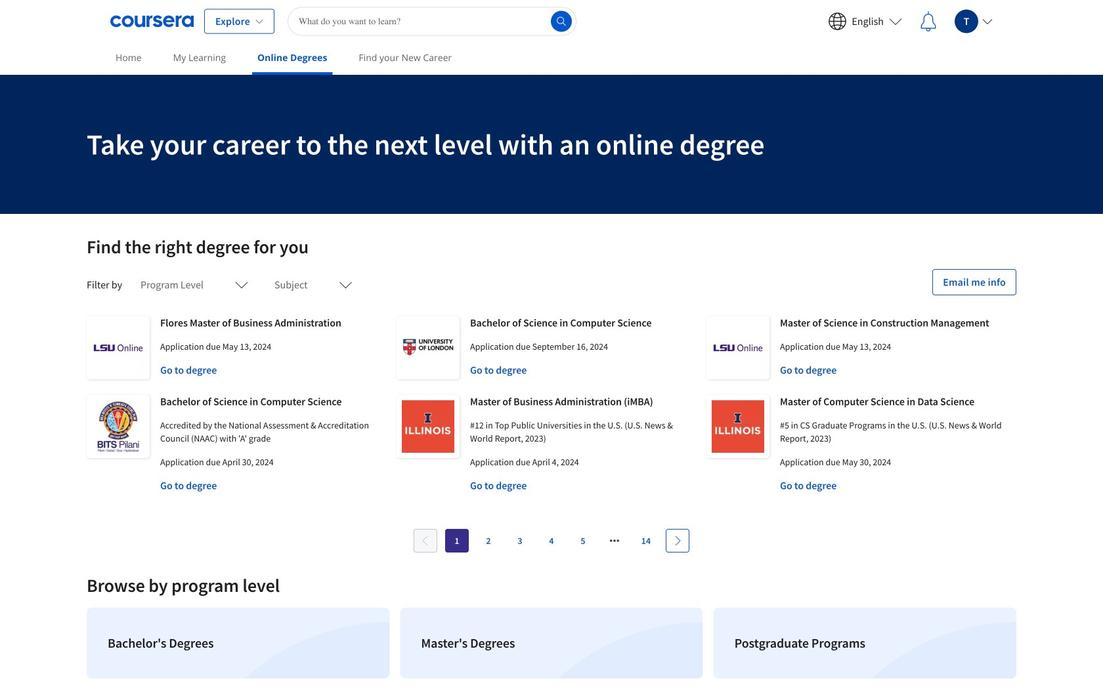 Task type: vqa. For each thing, say whether or not it's contained in the screenshot.
the "Go to next page" image on the bottom of the page
yes



Task type: locate. For each thing, give the bounding box(es) containing it.
university of illinois at urbana-champaign image
[[397, 396, 460, 459], [707, 396, 770, 459]]

0 horizontal spatial louisiana state university image
[[87, 317, 150, 380]]

1 horizontal spatial louisiana state university image
[[707, 317, 770, 380]]

university of london image
[[397, 317, 460, 380]]

None search field
[[288, 7, 577, 36]]

0 horizontal spatial university of illinois at urbana-champaign image
[[397, 396, 460, 459]]

1 horizontal spatial university of illinois at urbana-champaign image
[[707, 396, 770, 459]]

1 louisiana state university image from the left
[[87, 317, 150, 380]]

louisiana state university image
[[87, 317, 150, 380], [707, 317, 770, 380]]

2 louisiana state university image from the left
[[707, 317, 770, 380]]

list
[[81, 603, 1022, 685]]

2 university of illinois at urbana-champaign image from the left
[[707, 396, 770, 459]]



Task type: describe. For each thing, give the bounding box(es) containing it.
What do you want to learn? text field
[[288, 7, 577, 36]]

coursera image
[[110, 11, 194, 32]]

go to next page image
[[673, 536, 683, 547]]

1 university of illinois at urbana-champaign image from the left
[[397, 396, 460, 459]]

birla institute of technology & science, pilani image
[[87, 396, 150, 459]]



